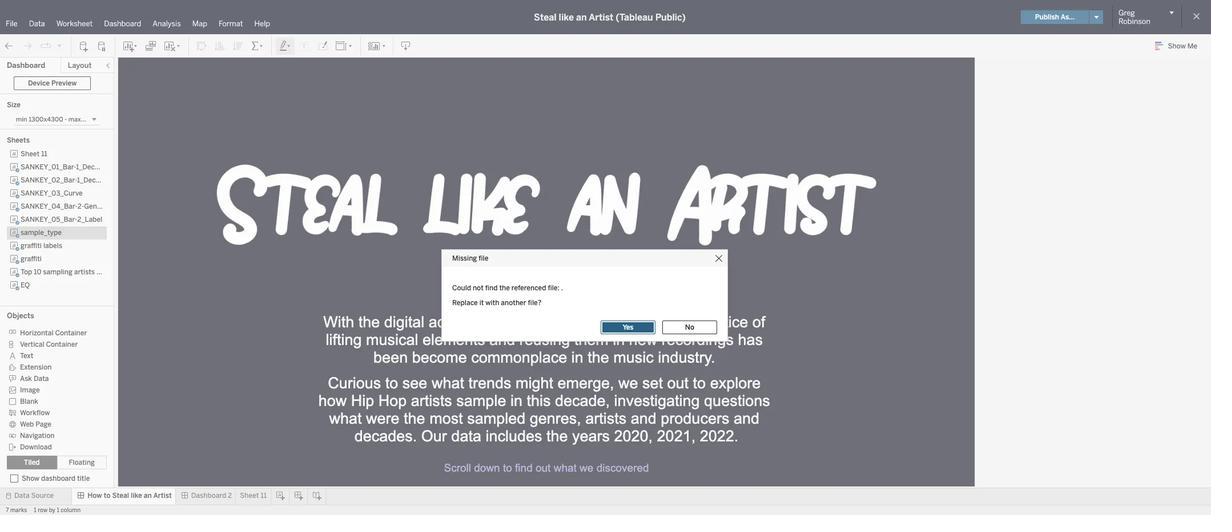 Task type: vqa. For each thing, say whether or not it's contained in the screenshot.
the Go to search image
no



Task type: locate. For each thing, give the bounding box(es) containing it.
what down years on the bottom of page
[[554, 462, 577, 474]]

0 vertical spatial steal
[[534, 12, 556, 23]]

public)
[[655, 12, 686, 23]]

-
[[65, 116, 67, 123]]

hop
[[378, 393, 407, 410]]

0 horizontal spatial out
[[536, 462, 551, 474]]

to up hop
[[385, 375, 398, 392]]

0 vertical spatial container
[[55, 329, 87, 337]]

layout
[[68, 61, 92, 70]]

dashboard
[[41, 475, 75, 483]]

11 up sankey_01_bar-
[[41, 150, 47, 158]]

and up commonplace
[[489, 332, 515, 349]]

2 horizontal spatial in
[[613, 332, 625, 349]]

0 horizontal spatial and
[[489, 332, 515, 349]]

new worksheet image
[[122, 40, 138, 52]]

hip
[[351, 393, 374, 410]]

sheet down sheets
[[21, 150, 40, 158]]

out down includes
[[536, 462, 551, 474]]

0 horizontal spatial like
[[131, 492, 142, 500]]

the down them
[[588, 349, 609, 367]]

source
[[31, 492, 54, 500]]

dashboard down redo icon
[[7, 61, 45, 70]]

sheet right 2
[[240, 492, 259, 500]]

2 horizontal spatial dashboard
[[191, 492, 226, 500]]

0 horizontal spatial find
[[485, 284, 498, 292]]

container down horizontal container
[[46, 341, 78, 349]]

artist left dashboard 2
[[153, 492, 172, 500]]

preview
[[51, 79, 77, 87]]

dashboard 2
[[191, 492, 232, 500]]

0 horizontal spatial dashboard
[[7, 61, 45, 70]]

1 vertical spatial 11
[[261, 492, 267, 500]]

dashboard up 'new worksheet' icon
[[104, 19, 141, 28]]

graffiti down the sample_type
[[21, 242, 42, 250]]

format
[[219, 19, 243, 28]]

producers
[[661, 411, 729, 428]]

been
[[373, 349, 408, 367]]

to
[[385, 375, 398, 392], [693, 375, 706, 392], [503, 462, 512, 474], [104, 492, 110, 500]]

1 horizontal spatial steal
[[534, 12, 556, 23]]

an right how
[[144, 492, 152, 500]]

show down tiled
[[22, 475, 39, 483]]

1 horizontal spatial sheet
[[240, 492, 259, 500]]

0 vertical spatial in
[[613, 332, 625, 349]]

1 vertical spatial show
[[22, 475, 39, 483]]

data
[[451, 428, 481, 445]]

1 vertical spatial container
[[46, 341, 78, 349]]

0 vertical spatial show
[[1168, 42, 1186, 50]]

1 horizontal spatial an
[[576, 12, 587, 23]]

in down them
[[571, 349, 583, 367]]

1 horizontal spatial we
[[618, 375, 638, 392]]

by
[[49, 508, 55, 514]]

dashboard left 2
[[191, 492, 226, 500]]

2 vertical spatial artists
[[585, 411, 627, 428]]

marks
[[10, 508, 27, 514]]

missing
[[452, 255, 477, 263]]

0 vertical spatial dashboard
[[104, 19, 141, 28]]

show dashboard title
[[22, 475, 90, 483]]

objects
[[7, 312, 34, 320]]

1 right "by"
[[57, 508, 59, 514]]

sankey_05_bar-2_label
[[21, 216, 102, 224]]

in for 20th
[[613, 332, 625, 349]]

2 horizontal spatial artists
[[585, 411, 627, 428]]

1 horizontal spatial like
[[559, 12, 574, 23]]

sampled
[[467, 411, 525, 428]]

2020,
[[614, 428, 653, 445]]

2 horizontal spatial what
[[554, 462, 577, 474]]

0 vertical spatial we
[[618, 375, 638, 392]]

robinson
[[1119, 17, 1150, 26]]

sample
[[456, 393, 506, 410]]

0 vertical spatial sheet 11
[[21, 150, 47, 158]]

in for emerge,
[[510, 393, 522, 410]]

an left (tableau
[[576, 12, 587, 23]]

sankey_04_bar-
[[21, 203, 78, 211]]

the up "our"
[[404, 411, 425, 428]]

0 horizontal spatial sheet
[[21, 150, 40, 158]]

0 horizontal spatial sheet 11
[[21, 150, 47, 158]]

0 horizontal spatial in
[[510, 393, 522, 410]]

highlight image
[[279, 40, 292, 52]]

analysis
[[153, 19, 181, 28]]

2 graffiti from the top
[[21, 255, 42, 263]]

vertical container option
[[7, 339, 98, 350]]

0 vertical spatial what
[[432, 375, 464, 392]]

in up music on the bottom of the page
[[613, 332, 625, 349]]

0 vertical spatial find
[[485, 284, 498, 292]]

1 vertical spatial sheet 11
[[240, 492, 267, 500]]

redo image
[[22, 40, 33, 52]]

find inside missing file dialog
[[485, 284, 498, 292]]

artists left bubble
[[74, 268, 95, 276]]

as...
[[1061, 13, 1075, 21]]

elements
[[423, 332, 485, 349]]

we down years on the bottom of page
[[580, 462, 593, 474]]

we inside curious to see what trends might emerge, we set out to explore how hip hop artists sample in this decade, investigating questions what were the most sampled genres, artists and producers and decades. our data includes the years 2020, 2021, 2022.
[[618, 375, 638, 392]]

10
[[34, 268, 41, 276]]

were
[[366, 411, 399, 428]]

the inside missing file dialog
[[499, 284, 510, 292]]

the up recordings
[[668, 314, 690, 331]]

1 vertical spatial in
[[571, 349, 583, 367]]

0 horizontal spatial steal
[[112, 492, 129, 500]]

1 vertical spatial an
[[144, 492, 152, 500]]

data up replay animation image
[[29, 19, 45, 28]]

show for show me
[[1168, 42, 1186, 50]]

0 horizontal spatial artists
[[74, 268, 95, 276]]

swap rows and columns image
[[196, 40, 207, 52]]

the up replace it with another file?
[[499, 284, 510, 292]]

1 horizontal spatial what
[[432, 375, 464, 392]]

1 row by 1 column
[[34, 508, 81, 514]]

2
[[228, 492, 232, 500]]

1 vertical spatial graffiti
[[21, 255, 42, 263]]

list box
[[7, 148, 131, 303]]

0 horizontal spatial 1
[[34, 508, 36, 514]]

trends
[[468, 375, 511, 392]]

discovered
[[596, 462, 649, 474]]

eq
[[21, 281, 30, 289]]

0 horizontal spatial an
[[144, 492, 152, 500]]

fit image
[[335, 40, 353, 52]]

data
[[29, 19, 45, 28], [34, 375, 49, 383], [14, 492, 29, 500]]

2 vertical spatial data
[[14, 492, 29, 500]]

0 horizontal spatial of
[[533, 314, 546, 331]]

1 horizontal spatial show
[[1168, 42, 1186, 50]]

totals image
[[251, 40, 264, 52]]

1 horizontal spatial and
[[631, 411, 657, 428]]

container up vertical container option
[[55, 329, 87, 337]]

in left this
[[510, 393, 522, 410]]

0 horizontal spatial artist
[[153, 492, 172, 500]]

navigation
[[20, 432, 54, 440]]

ask data
[[20, 375, 49, 383]]

the down genres,
[[546, 428, 568, 445]]

0 horizontal spatial we
[[580, 462, 593, 474]]

artist left (tableau
[[589, 12, 613, 23]]

1 vertical spatial like
[[131, 492, 142, 500]]

curious
[[328, 375, 381, 392]]

the up the reusing
[[550, 314, 572, 331]]

has
[[738, 332, 763, 349]]

1 horizontal spatial 11
[[261, 492, 267, 500]]

artists up most
[[411, 393, 452, 410]]

1500x5600
[[83, 116, 117, 123]]

container for horizontal container
[[55, 329, 87, 337]]

out right set
[[667, 375, 689, 392]]

floating
[[69, 459, 95, 467]]

our
[[421, 428, 447, 445]]

1 horizontal spatial artist
[[589, 12, 613, 23]]

horizontal container
[[20, 329, 87, 337]]

1 vertical spatial what
[[329, 411, 362, 428]]

1 of from the left
[[533, 314, 546, 331]]

.
[[561, 284, 563, 292]]

sheet 11
[[21, 150, 47, 158], [240, 492, 267, 500]]

undo image
[[3, 40, 15, 52]]

what down the become
[[432, 375, 464, 392]]

ask data option
[[7, 373, 98, 384]]

device preview
[[28, 79, 77, 87]]

1 horizontal spatial dashboard
[[104, 19, 141, 28]]

1
[[34, 508, 36, 514], [57, 508, 59, 514]]

century,
[[610, 314, 664, 331]]

1 vertical spatial out
[[536, 462, 551, 474]]

0 vertical spatial artists
[[74, 268, 95, 276]]

2 vertical spatial what
[[554, 462, 577, 474]]

dashboard
[[104, 19, 141, 28], [7, 61, 45, 70], [191, 492, 226, 500]]

0 vertical spatial 11
[[41, 150, 47, 158]]

0 vertical spatial data
[[29, 19, 45, 28]]

years
[[572, 428, 610, 445]]

to down industry.
[[693, 375, 706, 392]]

replay animation image
[[56, 42, 63, 49]]

and down the questions
[[734, 411, 759, 428]]

0 horizontal spatial show
[[22, 475, 39, 483]]

with the digital advancements of the 20th century, the practice of lifting musical elements and reusing them in new recordings has been become commonplace in the music industry.
[[323, 314, 770, 367]]

and up 2020,
[[631, 411, 657, 428]]

11
[[41, 150, 47, 158], [261, 492, 267, 500]]

1300x4300
[[29, 116, 63, 123]]

sheet 11 right 2
[[240, 492, 267, 500]]

1 horizontal spatial find
[[515, 462, 533, 474]]

7 marks
[[6, 508, 27, 514]]

1 horizontal spatial 1
[[57, 508, 59, 514]]

new data source image
[[78, 40, 90, 52]]

data down extension at the left of page
[[34, 375, 49, 383]]

artists up years on the bottom of page
[[585, 411, 627, 428]]

text
[[20, 352, 33, 360]]

objects list box
[[7, 324, 107, 453]]

1 vertical spatial steal
[[112, 492, 129, 500]]

navigation option
[[7, 430, 98, 441]]

1 vertical spatial data
[[34, 375, 49, 383]]

sheet 11 up sankey_01_bar-
[[21, 150, 47, 158]]

find right not
[[485, 284, 498, 292]]

download option
[[7, 441, 98, 453]]

an
[[576, 12, 587, 23], [144, 492, 152, 500]]

data up marks
[[14, 492, 29, 500]]

1 vertical spatial we
[[580, 462, 593, 474]]

artist
[[589, 12, 613, 23], [153, 492, 172, 500]]

max
[[68, 116, 81, 123]]

graffiti up top
[[21, 255, 42, 263]]

we
[[618, 375, 638, 392], [580, 462, 593, 474]]

1 horizontal spatial out
[[667, 375, 689, 392]]

1 vertical spatial artists
[[411, 393, 452, 410]]

2_label
[[77, 216, 102, 224]]

in inside curious to see what trends might emerge, we set out to explore how hip hop artists sample in this decade, investigating questions what were the most sampled genres, artists and producers and decades. our data includes the years 2020, 2021, 2022.
[[510, 393, 522, 410]]

2022.
[[700, 428, 738, 445]]

vertical container
[[20, 341, 78, 349]]

replace
[[452, 299, 478, 307]]

11 right 2
[[261, 492, 267, 500]]

web page
[[20, 421, 51, 429]]

we left set
[[618, 375, 638, 392]]

0 vertical spatial graffiti
[[21, 242, 42, 250]]

how
[[318, 393, 347, 410]]

blank option
[[7, 396, 98, 407]]

out inside curious to see what trends might emerge, we set out to explore how hip hop artists sample in this decade, investigating questions what were the most sampled genres, artists and producers and decades. our data includes the years 2020, 2021, 2022.
[[667, 375, 689, 392]]

1 graffiti from the top
[[21, 242, 42, 250]]

workflow option
[[7, 407, 98, 419]]

2 vertical spatial in
[[510, 393, 522, 410]]

how to steal like an artist
[[88, 492, 172, 500]]

the
[[499, 284, 510, 292], [358, 314, 380, 331], [550, 314, 572, 331], [668, 314, 690, 331], [588, 349, 609, 367], [404, 411, 425, 428], [546, 428, 568, 445]]

0 vertical spatial artist
[[589, 12, 613, 23]]

find down includes
[[515, 462, 533, 474]]

show left me
[[1168, 42, 1186, 50]]

show inside button
[[1168, 42, 1186, 50]]

extension option
[[7, 361, 98, 373]]

0 vertical spatial like
[[559, 12, 574, 23]]

in
[[613, 332, 625, 349], [571, 349, 583, 367], [510, 393, 522, 410]]

0 vertical spatial out
[[667, 375, 689, 392]]

1 horizontal spatial of
[[752, 314, 765, 331]]

1 vertical spatial find
[[515, 462, 533, 474]]

0 vertical spatial an
[[576, 12, 587, 23]]

of up "has"
[[752, 314, 765, 331]]

1 left row
[[34, 508, 36, 514]]

of up the reusing
[[533, 314, 546, 331]]

what down how
[[329, 411, 362, 428]]

2 of from the left
[[752, 314, 765, 331]]



Task type: describe. For each thing, give the bounding box(es) containing it.
2021,
[[657, 428, 696, 445]]

file:
[[548, 284, 559, 292]]

to right down
[[503, 462, 512, 474]]

7
[[6, 508, 9, 514]]

practice
[[694, 314, 748, 331]]

show me button
[[1150, 37, 1208, 55]]

image image
[[212, 158, 881, 249]]

format workbook image
[[317, 40, 328, 52]]

1 1 from the left
[[34, 508, 36, 514]]

graffiti labels
[[21, 242, 62, 250]]

web page option
[[7, 419, 98, 430]]

device
[[28, 79, 50, 87]]

data for data
[[29, 19, 45, 28]]

scroll
[[444, 462, 471, 474]]

new
[[629, 332, 657, 349]]

industry.
[[658, 349, 715, 367]]

includes
[[486, 428, 542, 445]]

recordings
[[662, 332, 734, 349]]

no
[[685, 324, 694, 332]]

the up musical
[[358, 314, 380, 331]]

show me
[[1168, 42, 1197, 50]]

web
[[20, 421, 34, 429]]

1_decades
[[77, 176, 111, 184]]

reusing
[[519, 332, 570, 349]]

curious to see what trends might emerge, we set out to explore how hip hop artists sample in this decade, investigating questions what were the most sampled genres, artists and producers and decades. our data includes the years 2020, 2021, 2022.
[[318, 375, 774, 445]]

min 1300x4300 - max 1500x5600
[[16, 116, 117, 123]]

image
[[20, 386, 40, 394]]

0 vertical spatial sheet
[[21, 150, 40, 158]]

missing file
[[452, 255, 488, 263]]

to right how
[[104, 492, 110, 500]]

worksheet
[[56, 19, 93, 28]]

sankey_01_bar-
[[21, 163, 76, 171]]

1 vertical spatial artist
[[153, 492, 172, 500]]

and inside with the digital advancements of the 20th century, the practice of lifting musical elements and reusing them in new recordings has been become commonplace in the music industry.
[[489, 332, 515, 349]]

genres,
[[530, 411, 581, 428]]

column
[[61, 508, 81, 514]]

device preview button
[[14, 77, 91, 90]]

(tableau
[[616, 12, 653, 23]]

labels
[[43, 242, 62, 250]]

1 horizontal spatial sheet 11
[[240, 492, 267, 500]]

advancements
[[429, 314, 529, 331]]

steal like an artist (tableau public)
[[534, 12, 686, 23]]

show labels image
[[299, 40, 310, 52]]

title
[[77, 475, 90, 483]]

collapse image
[[104, 62, 111, 69]]

show/hide cards image
[[368, 40, 386, 52]]

2-
[[78, 203, 84, 211]]

replay animation image
[[40, 40, 51, 52]]

explore
[[710, 375, 761, 392]]

not
[[473, 284, 484, 292]]

workflow
[[20, 409, 50, 417]]

lifting
[[326, 332, 362, 349]]

down
[[474, 462, 500, 474]]

duplicate image
[[145, 40, 156, 52]]

me
[[1187, 42, 1197, 50]]

text option
[[7, 350, 98, 361]]

clear sheet image
[[163, 40, 182, 52]]

0 horizontal spatial what
[[329, 411, 362, 428]]

greg robinson
[[1119, 9, 1150, 26]]

data source
[[14, 492, 54, 500]]

how
[[88, 492, 102, 500]]

extension
[[20, 364, 52, 372]]

sankey_02_bar-1_decades
[[21, 176, 111, 184]]

top
[[21, 268, 32, 276]]

sort descending image
[[232, 40, 244, 52]]

2 vertical spatial dashboard
[[191, 492, 226, 500]]

2 horizontal spatial and
[[734, 411, 759, 428]]

missing file dialog
[[442, 250, 727, 341]]

sheets
[[7, 136, 30, 144]]

0 horizontal spatial 11
[[41, 150, 47, 158]]

20th
[[576, 314, 606, 331]]

page
[[36, 421, 51, 429]]

music
[[613, 349, 654, 367]]

sort ascending image
[[214, 40, 226, 52]]

could
[[452, 284, 471, 292]]

questions
[[704, 393, 770, 410]]

referenced
[[512, 284, 546, 292]]

1 horizontal spatial in
[[571, 349, 583, 367]]

sheet 11 inside list box
[[21, 150, 47, 158]]

togglestate option group
[[7, 456, 107, 470]]

download image
[[400, 40, 412, 52]]

1_decades_label
[[76, 163, 131, 171]]

1 vertical spatial dashboard
[[7, 61, 45, 70]]

download
[[20, 444, 52, 452]]

sankey_04_bar-2-genres
[[21, 203, 107, 211]]

container for vertical container
[[46, 341, 78, 349]]

might
[[516, 375, 553, 392]]

file
[[6, 19, 18, 28]]

blank
[[20, 398, 38, 406]]

commonplace
[[471, 349, 567, 367]]

musical
[[366, 332, 418, 349]]

sankey_03_curve
[[21, 190, 83, 198]]

tiled
[[24, 459, 40, 467]]

with
[[486, 299, 499, 307]]

horizontal container option
[[7, 327, 98, 339]]

data inside option
[[34, 375, 49, 383]]

top 10 sampling artists bubble
[[21, 268, 119, 276]]

graffiti for graffiti
[[21, 255, 42, 263]]

horizontal
[[20, 329, 53, 337]]

graffiti for graffiti labels
[[21, 242, 42, 250]]

publish as...
[[1035, 13, 1075, 21]]

data for data source
[[14, 492, 29, 500]]

file?
[[528, 299, 542, 307]]

scroll down to find out what we discovered
[[444, 462, 649, 474]]

genres
[[84, 203, 107, 211]]

map
[[192, 19, 207, 28]]

greg
[[1119, 9, 1135, 17]]

another
[[501, 299, 526, 307]]

vertical
[[20, 341, 44, 349]]

decades.
[[354, 428, 417, 445]]

sample_type
[[21, 229, 62, 237]]

list box containing sheet 11
[[7, 148, 131, 303]]

1 vertical spatial sheet
[[240, 492, 259, 500]]

become
[[412, 349, 467, 367]]

2 1 from the left
[[57, 508, 59, 514]]

1 horizontal spatial artists
[[411, 393, 452, 410]]

replace it with another file?
[[452, 299, 542, 307]]

show for show dashboard title
[[22, 475, 39, 483]]

sankey_01_bar-1_decades_label
[[21, 163, 131, 171]]

pause auto updates image
[[96, 40, 108, 52]]

ask
[[20, 375, 32, 383]]

set
[[642, 375, 663, 392]]

image option
[[7, 384, 98, 396]]

artists inside list box
[[74, 268, 95, 276]]



